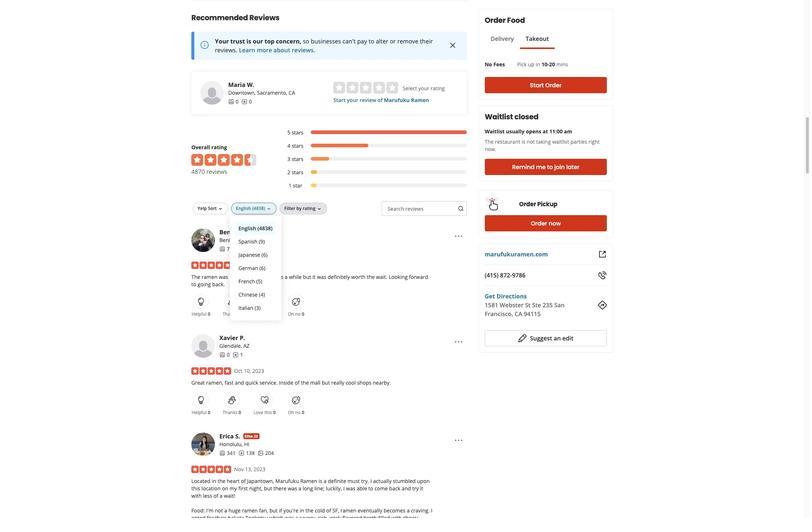 Task type: vqa. For each thing, say whether or not it's contained in the screenshot.
16 info v2 icon
no



Task type: describe. For each thing, give the bounding box(es) containing it.
filter reviews by 2 stars rating element
[[280, 169, 467, 176]]

definite
[[328, 478, 346, 485]]

german (6)
[[238, 265, 265, 272]]

(0 reactions) element down great ramen, fast and quick service. inside of the mall but really cool shops nearby.
[[302, 410, 304, 416]]

glendale,
[[219, 342, 242, 349]]

16 review v2 image for maria w.
[[241, 99, 247, 105]]

(415)
[[485, 271, 499, 279]]

16 review v2 image
[[233, 352, 239, 358]]

try
[[412, 485, 419, 492]]

oct 10, 2023
[[234, 368, 264, 375]]

but inside located in the heart of japantown, marufuku ramen is a definite must try. i actually stumbled upon this location on my first night, but there was a long line; luckily, i was able to come back and try it with less of a wait!
[[264, 485, 272, 492]]

with inside food: i'm not a huge ramen fan, but if you're in the cold of sf, ramen eventually becomes a craving. i opted for their hakata tonkotsu which was a savory, rich, pork-flavored broth filled with chew
[[391, 515, 402, 518]]

the inside food: i'm not a huge ramen fan, but if you're in the cold of sf, ramen eventually becomes a craving. i opted for their hakata tonkotsu which was a savory, rich, pork-flavored broth filled with chew
[[306, 507, 313, 514]]

ben h. benicia, ca
[[219, 228, 246, 244]]

select your rating
[[403, 85, 445, 92]]

this for love this 0
[[264, 410, 272, 416]]

learn more about reviews. link
[[239, 46, 315, 54]]

select
[[403, 85, 417, 92]]

yelp sort
[[198, 205, 217, 212]]

the inside located in the heart of japantown, marufuku ramen is a definite must try. i actually stumbled upon this location on my first night, but there was a long line; luckily, i was able to come back and try it with less of a wait!
[[218, 478, 225, 485]]

photo of maria w. image
[[200, 81, 224, 105]]

9786
[[512, 271, 526, 279]]

this for love this
[[264, 311, 272, 317]]

less
[[203, 493, 212, 500]]

to inside the ramen was amazing. the wait was a while but it was definitely  worth the wait.  looking forward to going back.
[[191, 281, 196, 288]]

suggest an edit button
[[485, 330, 607, 347]]

which
[[269, 515, 283, 518]]

stars for 2 stars
[[292, 169, 303, 176]]

and inside located in the heart of japantown, marufuku ramen is a definite must try. i actually stumbled upon this location on my first night, but there was a long line; luckily, i was able to come back and try it with less of a wait!
[[402, 485, 411, 492]]

learn
[[239, 46, 255, 54]]

was left definitely
[[317, 274, 326, 281]]

chinese (4)
[[238, 291, 265, 298]]

a up line;
[[324, 478, 327, 485]]

french (5)
[[238, 278, 262, 285]]

2 vertical spatial 16 friends v2 image
[[219, 450, 225, 456]]

review
[[360, 97, 376, 104]]

info alert
[[191, 32, 467, 60]]

sf,
[[332, 507, 339, 514]]

is for located in the heart of japantown, marufuku ramen is a definite must try. i actually stumbled upon this location on my first night, but there was a long line; luckily, i was able to come back and try it with less of a wait!
[[319, 478, 322, 485]]

able
[[357, 485, 367, 492]]

japanese (6)
[[238, 251, 268, 258]]

eventually
[[358, 507, 382, 514]]

broth
[[363, 515, 377, 518]]

2 horizontal spatial in
[[536, 61, 540, 68]]

no
[[485, 61, 492, 68]]

back
[[389, 485, 400, 492]]

this inside located in the heart of japantown, marufuku ramen is a definite must try. i actually stumbled upon this location on my first night, but there was a long line; luckily, i was able to come back and try it with less of a wait!
[[191, 485, 200, 492]]

3 5 star rating image from the top
[[191, 466, 231, 473]]

pork-
[[330, 515, 342, 518]]

stars for 3 stars
[[292, 156, 303, 163]]

but inside food: i'm not a huge ramen fan, but if you're in the cold of sf, ramen eventually becomes a craving. i opted for their hakata tonkotsu which was a savory, rich, pork-flavored broth filled with chew
[[269, 507, 278, 514]]

0 vertical spatial i
[[370, 478, 372, 485]]

elite 23 honolulu, hi
[[219, 434, 258, 448]]

get directions 1581 webster st ste 235 san francisco, ca 94115
[[485, 292, 565, 318]]

filter reviews by 4 stars rating element
[[280, 142, 467, 150]]

maria w. downtown, sacramento, ca
[[228, 81, 295, 96]]

ca inside maria w. downtown, sacramento, ca
[[289, 89, 295, 96]]

a down you're
[[295, 515, 298, 518]]

(0 reactions) element down the ramen was amazing. the wait was a while but it was definitely  worth the wait.  looking forward to going back.
[[302, 311, 304, 317]]

at
[[543, 128, 548, 135]]

0 inside reviews element
[[249, 98, 252, 105]]

872-
[[500, 271, 512, 279]]

sacramento,
[[257, 89, 287, 96]]

ramen,
[[206, 379, 223, 386]]

chinese (4) button
[[236, 288, 276, 302]]

order for order pickup
[[519, 200, 536, 208]]

suggest an edit
[[530, 334, 573, 343]]

2023 for h.
[[252, 262, 264, 269]]

order now link
[[485, 215, 607, 232]]

a left craving.
[[407, 507, 410, 514]]

up
[[528, 61, 534, 68]]

flavored
[[342, 515, 362, 518]]

xavier p. link
[[219, 334, 245, 342]]

must
[[348, 478, 360, 485]]

italian
[[238, 304, 253, 311]]

overall
[[191, 144, 210, 151]]

24 phone v2 image
[[598, 271, 607, 280]]

menu image for h.
[[454, 232, 463, 241]]

stumbled
[[393, 478, 416, 485]]

helpful for ben h.
[[192, 311, 207, 317]]

(4838) for english (4838) popup button
[[252, 205, 265, 212]]

start for start your review of marufuku ramen
[[333, 97, 346, 104]]

24 directions v2 image
[[598, 301, 607, 310]]

i inside food: i'm not a huge ramen fan, but if you're in the cold of sf, ramen eventually becomes a craving. i opted for their hakata tonkotsu which was a savory, rich, pork-flavored broth filled with chew
[[431, 507, 432, 514]]

no for p.
[[295, 410, 301, 416]]

(415) 872-9786
[[485, 271, 526, 279]]

a inside the ramen was amazing. the wait was a while but it was definitely  worth the wait.  looking forward to going back.
[[285, 274, 288, 281]]

16 chevron down v2 image for english (4838)
[[266, 206, 272, 212]]

stars for 4 stars
[[292, 142, 303, 149]]

filter
[[284, 205, 295, 212]]

0 vertical spatial ramen
[[411, 97, 429, 104]]

but right mall
[[322, 379, 330, 386]]

spanish (9)
[[238, 238, 265, 245]]

now.
[[485, 146, 496, 153]]

mins
[[556, 61, 568, 68]]

the left mall
[[301, 379, 309, 386]]

wait.
[[376, 274, 387, 281]]

takeout tab panel
[[485, 49, 555, 52]]

oh for ben h.
[[288, 311, 294, 317]]

a left long
[[298, 485, 301, 492]]

(0 reactions) element down ramen,
[[208, 410, 210, 416]]

in inside food: i'm not a huge ramen fan, but if you're in the cold of sf, ramen eventually becomes a craving. i opted for their hakata tonkotsu which was a savory, rich, pork-flavored broth filled with chew
[[300, 507, 304, 514]]

4870
[[191, 168, 205, 176]]

recommended reviews
[[191, 12, 279, 23]]

your for select
[[418, 85, 429, 92]]

elite 23 link
[[243, 434, 259, 439]]

star
[[293, 182, 302, 189]]

not inside food: i'm not a huge ramen fan, but if you're in the cold of sf, ramen eventually becomes a craving. i opted for their hakata tonkotsu which was a savory, rich, pork-flavored broth filled with chew
[[215, 507, 223, 514]]

1 for 0
[[240, 351, 243, 358]]

recommended
[[191, 12, 248, 23]]

oh for xavier p.
[[288, 410, 294, 416]]

not inside the waitlist usually opens at 11:00 am the restaurant is not taking waitlist parties right now.
[[527, 138, 535, 145]]

rating element
[[333, 82, 398, 94]]

love for love this 0
[[254, 410, 263, 416]]

going
[[198, 281, 211, 288]]

16 photos v2 image
[[258, 450, 264, 456]]

thanks 0 for xavier
[[223, 410, 241, 416]]

(no rating) image
[[333, 82, 398, 94]]

of right review
[[378, 97, 383, 104]]

16 friends v2 image for xavier
[[219, 352, 225, 358]]

alter
[[376, 37, 388, 45]]

ca inside get directions 1581 webster st ste 235 san francisco, ca 94115
[[515, 310, 522, 318]]

remind
[[512, 163, 535, 171]]

italian (3) button
[[236, 302, 276, 315]]

maria
[[228, 81, 245, 89]]

inside
[[279, 379, 293, 386]]

(5)
[[256, 278, 262, 285]]

tonkotsu
[[245, 515, 268, 518]]

maria w. link
[[228, 81, 254, 89]]

can't
[[343, 37, 356, 45]]

nov 13, 2023
[[234, 466, 265, 473]]

2 vertical spatial 2023
[[254, 466, 265, 473]]

try.
[[361, 478, 369, 485]]

food:
[[191, 507, 205, 514]]

search image
[[458, 206, 464, 212]]

235
[[543, 301, 553, 309]]

helpful for xavier p.
[[192, 410, 207, 416]]

waitlist closed
[[485, 112, 538, 122]]

filter reviews by 3 stars rating element
[[280, 156, 467, 163]]

reviews element for maria
[[241, 98, 252, 105]]

english (4838) for english (4838) button
[[238, 225, 273, 232]]

right
[[588, 138, 600, 145]]

webster
[[500, 301, 523, 309]]

  text field inside 'recommended reviews' element
[[382, 201, 467, 216]]

was up back.
[[219, 274, 228, 281]]

filter reviews by 5 stars rating element
[[280, 129, 467, 136]]

top
[[265, 37, 274, 45]]

24 external link v2 image
[[598, 250, 607, 259]]

ca inside "ben h. benicia, ca"
[[239, 237, 246, 244]]

was right 'there'
[[288, 485, 297, 492]]

am
[[564, 128, 572, 135]]

no for h.
[[295, 311, 301, 317]]

order for order food
[[485, 15, 506, 25]]

20
[[549, 61, 555, 68]]

heart
[[227, 478, 240, 485]]

delivery
[[491, 35, 514, 43]]

marufuku inside located in the heart of japantown, marufuku ramen is a definite must try. i actually stumbled upon this location on my first night, but there was a long line; luckily, i was able to come back and try it with less of a wait!
[[275, 478, 299, 485]]

overall rating
[[191, 144, 227, 151]]

learn more about reviews.
[[239, 46, 315, 54]]

photos element
[[258, 450, 274, 457]]

shops
[[357, 379, 371, 386]]

closed
[[514, 112, 538, 122]]

join
[[554, 163, 565, 171]]

(0 reactions) element up s.
[[239, 410, 241, 416]]

w.
[[247, 81, 254, 89]]

to inside so businesses can't pay to alter or remove their reviews.
[[369, 37, 374, 45]]

love this
[[254, 311, 272, 317]]

(0 reactions) element down service.
[[273, 410, 276, 416]]

start for start order
[[530, 81, 544, 89]]



Task type: locate. For each thing, give the bounding box(es) containing it.
0 horizontal spatial ramen
[[300, 478, 317, 485]]

(4838) for english (4838) button
[[257, 225, 273, 232]]

1 oct from the top
[[234, 262, 242, 269]]

(0 reactions) element down going
[[208, 311, 210, 317]]

i right try. in the left bottom of the page
[[370, 478, 372, 485]]

16 review v2 image left 138
[[239, 450, 244, 456]]

english right 16 chevron down v2 icon
[[236, 205, 251, 212]]

of up "first"
[[241, 478, 246, 485]]

is for waitlist usually opens at 11:00 am the restaurant is not taking waitlist parties right now.
[[522, 138, 525, 145]]

1 horizontal spatial is
[[319, 478, 322, 485]]

1 horizontal spatial start
[[530, 81, 544, 89]]

0 vertical spatial 1
[[289, 182, 292, 189]]

0 vertical spatial oh no 0
[[288, 311, 304, 317]]

english (4838) up english (4838) button
[[236, 205, 265, 212]]

chinese
[[238, 291, 258, 298]]

in
[[536, 61, 540, 68], [212, 478, 216, 485], [300, 507, 304, 514]]

the
[[367, 274, 375, 281], [301, 379, 309, 386], [218, 478, 225, 485], [306, 507, 313, 514]]

ramen inside located in the heart of japantown, marufuku ramen is a definite must try. i actually stumbled upon this location on my first night, but there was a long line; luckily, i was able to come back and try it with less of a wait!
[[300, 478, 317, 485]]

0 horizontal spatial reviews
[[206, 168, 227, 176]]

english right "h."
[[238, 225, 256, 232]]

0
[[236, 98, 239, 105], [249, 98, 252, 105], [208, 311, 210, 317], [239, 311, 241, 317], [302, 311, 304, 317], [227, 351, 230, 358], [208, 410, 210, 416], [239, 410, 241, 416], [273, 410, 276, 416], [302, 410, 304, 416]]

0 vertical spatial reviews
[[206, 168, 227, 176]]

2 vertical spatial 5 star rating image
[[191, 466, 231, 473]]

english for english (4838) button
[[238, 225, 256, 232]]

order for order now
[[531, 219, 547, 228]]

2 oh no 0 from the top
[[288, 410, 304, 416]]

2 horizontal spatial ca
[[515, 310, 522, 318]]

15,
[[244, 262, 251, 269]]

2 helpful 0 from the top
[[192, 410, 210, 416]]

is inside info alert
[[247, 37, 251, 45]]

1 menu image from the top
[[454, 232, 463, 241]]

rich,
[[318, 515, 328, 518]]

1 5 star rating image from the top
[[191, 262, 231, 269]]

2 vertical spatial menu image
[[454, 436, 463, 445]]

1 thanks 0 from the top
[[223, 311, 241, 317]]

2023 for p.
[[252, 368, 264, 375]]

not down opens
[[527, 138, 535, 145]]

friends element for xavier
[[219, 351, 230, 359]]

order up delivery
[[485, 15, 506, 25]]

1 waitlist from the top
[[485, 112, 513, 122]]

0 vertical spatial reviews element
[[241, 98, 252, 105]]

friends element down downtown,
[[228, 98, 239, 105]]

friends element containing 75
[[219, 245, 233, 253]]

1 love from the top
[[254, 311, 263, 317]]

13,
[[245, 466, 252, 473]]

recommended reviews element
[[168, 0, 490, 518]]

waitlist
[[485, 112, 513, 122], [485, 128, 505, 135]]

friends element
[[228, 98, 239, 105], [219, 245, 233, 253], [219, 351, 230, 359], [219, 450, 236, 457]]

rating up 4.5 star rating image
[[211, 144, 227, 151]]

the inside the ramen was amazing. the wait was a while but it was definitely  worth the wait.  looking forward to going back.
[[367, 274, 375, 281]]

reviews element containing 1
[[233, 351, 243, 359]]

located in the heart of japantown, marufuku ramen is a definite must try. i actually stumbled upon this location on my first night, but there was a long line; luckily, i was able to come back and try it with less of a wait!
[[191, 478, 430, 500]]

  text field
[[382, 201, 467, 216]]

1 vertical spatial thanks
[[223, 410, 237, 416]]

helpful down going
[[192, 311, 207, 317]]

this down located
[[191, 485, 200, 492]]

1 horizontal spatial ramen
[[411, 97, 429, 104]]

ste
[[532, 301, 541, 309]]

order down 20
[[545, 81, 562, 89]]

0 vertical spatial and
[[235, 379, 244, 386]]

ramen down select your rating
[[411, 97, 429, 104]]

oct for p.
[[234, 368, 242, 375]]

1 horizontal spatial not
[[527, 138, 535, 145]]

fan,
[[259, 507, 268, 514]]

stars right 4
[[292, 142, 303, 149]]

oh no 0 for xavier p.
[[288, 410, 304, 416]]

the up the now.
[[485, 138, 494, 145]]

1 horizontal spatial their
[[420, 37, 433, 45]]

0 vertical spatial thanks 0
[[223, 311, 241, 317]]

1 vertical spatial 1
[[243, 245, 246, 253]]

0 vertical spatial helpful 0
[[192, 311, 210, 317]]

edit
[[562, 334, 573, 343]]

1 horizontal spatial rating
[[303, 205, 315, 212]]

None radio
[[347, 82, 358, 94], [360, 82, 372, 94], [387, 82, 398, 94], [347, 82, 358, 94], [360, 82, 372, 94], [387, 82, 398, 94]]

english (4838) up spanish (9) 'button'
[[238, 225, 273, 232]]

11:00
[[549, 128, 563, 135]]

photo of erica s. image
[[191, 433, 215, 456]]

reviews for search reviews
[[405, 205, 424, 212]]

no
[[295, 311, 301, 317], [295, 410, 301, 416]]

2 vertical spatial is
[[319, 478, 322, 485]]

tab list
[[485, 34, 555, 49]]

1 oh no 0 from the top
[[288, 311, 304, 317]]

pick
[[517, 61, 527, 68]]

in right the up
[[536, 61, 540, 68]]

reviews element down downtown,
[[241, 98, 252, 105]]

0 horizontal spatial rating
[[211, 144, 227, 151]]

but right 'while'
[[303, 274, 311, 281]]

their
[[420, 37, 433, 45], [215, 515, 226, 518]]

16 chevron down v2 image
[[266, 206, 272, 212], [316, 206, 322, 212]]

of right less
[[213, 493, 218, 500]]

rating inside filter by rating popup button
[[303, 205, 315, 212]]

reviews element for xavier
[[233, 351, 243, 359]]

order left the "now"
[[531, 219, 547, 228]]

your for start
[[347, 97, 358, 104]]

actually
[[373, 478, 392, 485]]

order inside button
[[545, 81, 562, 89]]

filter reviews by 1 star rating element
[[280, 182, 467, 189]]

1 right 16 review v2 image
[[240, 351, 243, 358]]

16 chevron down v2 image inside english (4838) popup button
[[266, 206, 272, 212]]

reviews element containing 138
[[239, 450, 255, 457]]

0 horizontal spatial in
[[212, 478, 216, 485]]

oh right love this 0
[[288, 410, 294, 416]]

1 vertical spatial 5 star rating image
[[191, 368, 231, 375]]

order left pickup
[[519, 200, 536, 208]]

but up the which
[[269, 507, 278, 514]]

2 helpful from the top
[[192, 410, 207, 416]]

2 thanks 0 from the top
[[223, 410, 241, 416]]

1 horizontal spatial it
[[420, 485, 423, 492]]

waitlist inside the waitlist usually opens at 11:00 am the restaurant is not taking waitlist parties right now.
[[485, 128, 505, 135]]

this right (3)
[[264, 311, 272, 317]]

waitlist for waitlist closed
[[485, 112, 513, 122]]

0 vertical spatial english (4838)
[[236, 205, 265, 212]]

taking
[[536, 138, 551, 145]]

the down 'german (6)'
[[252, 274, 261, 281]]

it inside the ramen was amazing. the wait was a while but it was definitely  worth the wait.  looking forward to going back.
[[312, 274, 316, 281]]

to inside button
[[547, 163, 553, 171]]

1 horizontal spatial i
[[370, 478, 372, 485]]

1 vertical spatial your
[[347, 97, 358, 104]]

1 vertical spatial waitlist
[[485, 128, 505, 135]]

2 reviews. from the left
[[292, 46, 315, 54]]

2 horizontal spatial i
[[431, 507, 432, 514]]

2 oh from the top
[[288, 410, 294, 416]]

1 vertical spatial is
[[522, 138, 525, 145]]

2 16 chevron down v2 image from the left
[[316, 206, 322, 212]]

reviews. down your
[[215, 46, 237, 54]]

1 vertical spatial and
[[402, 485, 411, 492]]

2 vertical spatial reviews element
[[239, 450, 255, 457]]

(6)
[[262, 251, 268, 258], [259, 265, 265, 272]]

waitlist for waitlist usually opens at 11:00 am the restaurant is not taking waitlist parties right now.
[[485, 128, 505, 135]]

hi
[[244, 441, 249, 448]]

thanks for xavier
[[223, 410, 237, 416]]

1 vertical spatial english (4838)
[[238, 225, 273, 232]]

s.
[[235, 432, 240, 441]]

oct left 15,
[[234, 262, 242, 269]]

japanese (6) button
[[236, 248, 276, 262]]

(6) for japanese (6)
[[262, 251, 268, 258]]

1 for benicia, ca
[[243, 245, 246, 253]]

2 vertical spatial this
[[191, 485, 200, 492]]

0 horizontal spatial marufuku
[[275, 478, 299, 485]]

marufukuramen.com
[[485, 250, 548, 258]]

me
[[536, 163, 546, 171]]

1 horizontal spatial your
[[418, 85, 429, 92]]

helpful down the great
[[192, 410, 207, 416]]

oct for h.
[[234, 262, 242, 269]]

friends element for ben
[[219, 245, 233, 253]]

friends element for maria
[[228, 98, 239, 105]]

oh no 0 for ben h.
[[288, 311, 304, 317]]

reviews. down so
[[292, 46, 315, 54]]

2 thanks from the top
[[223, 410, 237, 416]]

1 vertical spatial english
[[238, 225, 256, 232]]

4 stars
[[287, 142, 303, 149]]

their right "for"
[[215, 515, 226, 518]]

order food
[[485, 15, 525, 25]]

0 horizontal spatial the
[[191, 274, 200, 281]]

stars for 5 stars
[[292, 129, 303, 136]]

1 star
[[289, 182, 302, 189]]

cold
[[315, 507, 325, 514]]

(4838) inside button
[[257, 225, 273, 232]]

1 reviews. from the left
[[215, 46, 237, 54]]

their inside food: i'm not a huge ramen fan, but if you're in the cold of sf, ramen eventually becomes a craving. i opted for their hakata tonkotsu which was a savory, rich, pork-flavored broth filled with chew
[[215, 515, 226, 518]]

amazing.
[[229, 274, 251, 281]]

the inside the waitlist usually opens at 11:00 am the restaurant is not taking waitlist parties right now.
[[485, 138, 494, 145]]

a left huge
[[224, 507, 227, 514]]

2 stars from the top
[[292, 142, 303, 149]]

1 vertical spatial thanks 0
[[223, 410, 241, 416]]

1 helpful from the top
[[192, 311, 207, 317]]

0 vertical spatial 16 friends v2 image
[[228, 99, 234, 105]]

1 vertical spatial oh no 0
[[288, 410, 304, 416]]

1 horizontal spatial with
[[391, 515, 402, 518]]

1581
[[485, 301, 498, 309]]

to right me
[[547, 163, 553, 171]]

h.
[[232, 228, 238, 236]]

4.5 star rating image
[[191, 154, 256, 166]]

spanish (9) button
[[236, 235, 276, 248]]

16 chevron down v2 image left filter at the top left
[[266, 206, 272, 212]]

(0 reactions) element
[[208, 311, 210, 317], [302, 311, 304, 317], [208, 410, 210, 416], [239, 410, 241, 416], [273, 410, 276, 416], [302, 410, 304, 416]]

helpful 0 down the great
[[192, 410, 210, 416]]

helpful 0 for ben h.
[[192, 311, 210, 317]]

2 oct from the top
[[234, 368, 242, 375]]

0 horizontal spatial ca
[[239, 237, 246, 244]]

(4838) up (9)
[[257, 225, 273, 232]]

start inside 'recommended reviews' element
[[333, 97, 346, 104]]

0 vertical spatial your
[[418, 85, 429, 92]]

reviews
[[249, 12, 279, 23]]

oh no 0
[[288, 311, 304, 317], [288, 410, 304, 416]]

1 vertical spatial menu image
[[454, 338, 463, 346]]

thanks 0 up xavier p. "link"
[[223, 311, 241, 317]]

pick up in 10-20 mins
[[517, 61, 568, 68]]

0 vertical spatial not
[[527, 138, 535, 145]]

0 vertical spatial waitlist
[[485, 112, 513, 122]]

10,
[[244, 368, 251, 375]]

start
[[530, 81, 544, 89], [333, 97, 346, 104]]

oct
[[234, 262, 242, 269], [234, 368, 242, 375]]

friends element containing 341
[[219, 450, 236, 457]]

menu image for p.
[[454, 338, 463, 346]]

erica s.
[[219, 432, 240, 441]]

16 chevron down v2 image
[[217, 206, 223, 212]]

english inside button
[[238, 225, 256, 232]]

rating for select your rating
[[431, 85, 445, 92]]

no down great ramen, fast and quick service. inside of the mall but really cool shops nearby.
[[295, 410, 301, 416]]

to right able
[[368, 485, 373, 492]]

so
[[303, 37, 309, 45]]

with inside located in the heart of japantown, marufuku ramen is a definite must try. i actually stumbled upon this location on my first night, but there was a long line; luckily, i was able to come back and try it with less of a wait!
[[191, 493, 202, 500]]

get
[[485, 292, 495, 300]]

rating right by
[[303, 205, 315, 212]]

(4838) inside popup button
[[252, 205, 265, 212]]

3 menu image from the top
[[454, 436, 463, 445]]

4 stars from the top
[[292, 169, 303, 176]]

1 no from the top
[[295, 311, 301, 317]]

waitlist up the usually
[[485, 112, 513, 122]]

3
[[287, 156, 290, 163]]

line;
[[314, 485, 324, 492]]

english (4838) inside popup button
[[236, 205, 265, 212]]

english
[[236, 205, 251, 212], [238, 225, 256, 232]]

with left less
[[191, 493, 202, 500]]

located
[[191, 478, 210, 485]]

1 oh from the top
[[288, 311, 294, 317]]

1 vertical spatial helpful
[[192, 410, 207, 416]]

close image
[[448, 41, 457, 50]]

the up going
[[191, 274, 200, 281]]

for
[[207, 515, 214, 518]]

thanks 0 for ben
[[223, 311, 241, 317]]

1 thanks from the top
[[223, 311, 237, 317]]

0 horizontal spatial 16 chevron down v2 image
[[266, 206, 272, 212]]

16 friends v2 image
[[219, 246, 225, 252]]

their right remove
[[420, 37, 433, 45]]

16 chevron down v2 image inside filter by rating popup button
[[316, 206, 322, 212]]

of right inside
[[295, 379, 300, 386]]

was inside food: i'm not a huge ramen fan, but if you're in the cold of sf, ramen eventually becomes a craving. i opted for their hakata tonkotsu which was a savory, rich, pork-flavored broth filled with chew
[[285, 515, 294, 518]]

1 vertical spatial 16 friends v2 image
[[219, 352, 225, 358]]

1 stars from the top
[[292, 129, 303, 136]]

thanks for ben
[[223, 311, 237, 317]]

0 horizontal spatial not
[[215, 507, 223, 514]]

a left 'while'
[[285, 274, 288, 281]]

1 vertical spatial i
[[343, 485, 345, 492]]

0 vertical spatial (4838)
[[252, 205, 265, 212]]

2 waitlist from the top
[[485, 128, 505, 135]]

great
[[191, 379, 205, 386]]

16 review v2 image down downtown,
[[241, 99, 247, 105]]

0 horizontal spatial and
[[235, 379, 244, 386]]

1 vertical spatial rating
[[211, 144, 227, 151]]

not
[[527, 138, 535, 145], [215, 507, 223, 514]]

rating for filter by rating
[[303, 205, 315, 212]]

while
[[289, 274, 302, 281]]

stars
[[292, 129, 303, 136], [292, 142, 303, 149], [292, 156, 303, 163], [292, 169, 303, 176]]

0 vertical spatial ca
[[289, 89, 295, 96]]

english (4838) button
[[231, 203, 277, 215]]

1 vertical spatial (4838)
[[257, 225, 273, 232]]

0 vertical spatial no
[[295, 311, 301, 317]]

reviews element down glendale,
[[233, 351, 243, 359]]

16 chevron down v2 image right filter by rating
[[316, 206, 322, 212]]

their inside so businesses can't pay to alter or remove their reviews.
[[420, 37, 433, 45]]

5 star rating image up ramen,
[[191, 368, 231, 375]]

5 star rating image for ben
[[191, 262, 231, 269]]

1 vertical spatial start
[[333, 97, 346, 104]]

start order
[[530, 81, 562, 89]]

it
[[312, 274, 316, 281], [420, 485, 423, 492]]

order
[[485, 15, 506, 25], [545, 81, 562, 89], [519, 200, 536, 208], [531, 219, 547, 228]]

it inside located in the heart of japantown, marufuku ramen is a definite must try. i actually stumbled upon this location on my first night, but there was a long line; luckily, i was able to come back and try it with less of a wait!
[[420, 485, 423, 492]]

1 vertical spatial not
[[215, 507, 223, 514]]

german (6) button
[[236, 262, 276, 275]]

2 horizontal spatial the
[[485, 138, 494, 145]]

luckily,
[[326, 485, 342, 492]]

yelp
[[198, 205, 207, 212]]

1 16 chevron down v2 image from the left
[[266, 206, 272, 212]]

3 stars from the top
[[292, 156, 303, 163]]

1 horizontal spatial ramen
[[242, 507, 258, 514]]

is left our
[[247, 37, 251, 45]]

start left review
[[333, 97, 346, 104]]

0 horizontal spatial start
[[333, 97, 346, 104]]

of inside food: i'm not a huge ramen fan, but if you're in the cold of sf, ramen eventually becomes a craving. i opted for their hakata tonkotsu which was a savory, rich, pork-flavored broth filled with chew
[[326, 507, 331, 514]]

ramen up long
[[300, 478, 317, 485]]

reviews right search
[[405, 205, 424, 212]]

24 info v2 image
[[200, 41, 209, 50]]

2 love from the top
[[254, 410, 263, 416]]

photo of xavier p. image
[[191, 334, 215, 358]]

xavier
[[219, 334, 238, 342]]

2 horizontal spatial ramen
[[340, 507, 356, 514]]

1 down spanish
[[243, 245, 246, 253]]

0 vertical spatial marufuku
[[384, 97, 410, 104]]

hakata
[[228, 515, 244, 518]]

24 pencil v2 image
[[518, 334, 527, 343]]

16 friends v2 image down downtown,
[[228, 99, 234, 105]]

2 5 star rating image from the top
[[191, 368, 231, 375]]

in inside located in the heart of japantown, marufuku ramen is a definite must try. i actually stumbled upon this location on my first night, but there was a long line; luckily, i was able to come back and try it with less of a wait!
[[212, 478, 216, 485]]

0 horizontal spatial your
[[347, 97, 358, 104]]

0 vertical spatial is
[[247, 37, 251, 45]]

to inside located in the heart of japantown, marufuku ramen is a definite must try. i actually stumbled upon this location on my first night, but there was a long line; luckily, i was able to come back and try it with less of a wait!
[[368, 485, 373, 492]]

to right pay
[[369, 37, 374, 45]]

0 vertical spatial rating
[[431, 85, 445, 92]]

1 vertical spatial ca
[[239, 237, 246, 244]]

erica s. link
[[219, 432, 240, 441]]

oh no 0 down great ramen, fast and quick service. inside of the mall but really cool shops nearby.
[[288, 410, 304, 416]]

2 menu image from the top
[[454, 338, 463, 346]]

2 vertical spatial 1
[[240, 351, 243, 358]]

reviews for 4870 reviews
[[206, 168, 227, 176]]

1 vertical spatial (6)
[[259, 265, 265, 272]]

(6) for german (6)
[[259, 265, 265, 272]]

1 vertical spatial in
[[212, 478, 216, 485]]

search
[[388, 205, 404, 212]]

love for love this
[[254, 311, 263, 317]]

so businesses can't pay to alter or remove their reviews.
[[215, 37, 433, 54]]

2 no from the top
[[295, 410, 301, 416]]

1 vertical spatial it
[[420, 485, 423, 492]]

0 vertical spatial love
[[254, 311, 263, 317]]

16 review v2 image
[[241, 99, 247, 105], [239, 450, 244, 456]]

16 review v2 image for erica s.
[[239, 450, 244, 456]]

marufuku up 'there'
[[275, 478, 299, 485]]

1 vertical spatial 16 review v2 image
[[239, 450, 244, 456]]

and
[[235, 379, 244, 386], [402, 485, 411, 492]]

waitlist up 'restaurant'
[[485, 128, 505, 135]]

remind me to join later
[[512, 163, 579, 171]]

0 vertical spatial oh
[[288, 311, 294, 317]]

oct left 10,
[[234, 368, 242, 375]]

ramen up going
[[202, 274, 217, 281]]

worth
[[351, 274, 365, 281]]

(6) down (9)
[[262, 251, 268, 258]]

5 star rating image up located
[[191, 466, 231, 473]]

(9)
[[259, 238, 265, 245]]

(4838) up english (4838) button
[[252, 205, 265, 212]]

was right wait on the bottom of page
[[274, 274, 283, 281]]

5 star rating image
[[191, 262, 231, 269], [191, 368, 231, 375], [191, 466, 231, 473]]

start inside button
[[530, 81, 544, 89]]

None radio
[[333, 82, 345, 94], [373, 82, 385, 94], [333, 82, 345, 94], [373, 82, 385, 94]]

reviews element containing 0
[[241, 98, 252, 105]]

ramen up tonkotsu
[[242, 507, 258, 514]]

our
[[253, 37, 263, 45]]

oh
[[288, 311, 294, 317], [288, 410, 294, 416]]

in up location
[[212, 478, 216, 485]]

francisco,
[[485, 310, 513, 318]]

helpful 0 for xavier p.
[[192, 410, 210, 416]]

but inside the ramen was amazing. the wait was a while but it was definitely  worth the wait.  looking forward to going back.
[[303, 274, 311, 281]]

japantown,
[[247, 478, 274, 485]]

ramen inside the ramen was amazing. the wait was a while but it was definitely  worth the wait.  looking forward to going back.
[[202, 274, 217, 281]]

1 vertical spatial love
[[254, 410, 263, 416]]

your left review
[[347, 97, 358, 104]]

english (4838) inside button
[[238, 225, 273, 232]]

0 horizontal spatial i
[[343, 485, 345, 492]]

0 vertical spatial helpful
[[192, 311, 207, 317]]

5 star rating image down 16 friends v2 icon
[[191, 262, 231, 269]]

with down becomes on the bottom of the page
[[391, 515, 402, 518]]

16 chevron down v2 image for filter by rating
[[316, 206, 322, 212]]

0 horizontal spatial it
[[312, 274, 316, 281]]

reviews element down the hi
[[239, 450, 255, 457]]

2 vertical spatial i
[[431, 507, 432, 514]]

great ramen, fast and quick service. inside of the mall but really cool shops nearby.
[[191, 379, 391, 386]]

2 vertical spatial rating
[[303, 205, 315, 212]]

1 horizontal spatial marufuku
[[384, 97, 410, 104]]

ramen
[[411, 97, 429, 104], [300, 478, 317, 485]]

1 horizontal spatial 16 chevron down v2 image
[[316, 206, 322, 212]]

reviews element
[[241, 98, 252, 105], [233, 351, 243, 359], [239, 450, 255, 457]]

1 vertical spatial this
[[264, 410, 272, 416]]

english inside popup button
[[236, 205, 251, 212]]

quick
[[245, 379, 258, 386]]

1 horizontal spatial the
[[252, 274, 261, 281]]

honolulu,
[[219, 441, 243, 448]]

1 horizontal spatial in
[[300, 507, 304, 514]]

tab list containing delivery
[[485, 34, 555, 49]]

friends element down the benicia,
[[219, 245, 233, 253]]

1 vertical spatial reviews
[[405, 205, 424, 212]]

to left going
[[191, 281, 196, 288]]

is inside located in the heart of japantown, marufuku ramen is a definite must try. i actually stumbled upon this location on my first night, but there was a long line; luckily, i was able to come back and try it with less of a wait!
[[319, 478, 322, 485]]

definitely
[[328, 274, 350, 281]]

0 vertical spatial it
[[312, 274, 316, 281]]

location
[[201, 485, 221, 492]]

the up on
[[218, 478, 225, 485]]

menu image
[[454, 232, 463, 241], [454, 338, 463, 346], [454, 436, 463, 445]]

0 vertical spatial menu image
[[454, 232, 463, 241]]

16 friends v2 image
[[228, 99, 234, 105], [219, 352, 225, 358], [219, 450, 225, 456]]

photo of ben h. image
[[191, 229, 215, 252]]

2 vertical spatial ca
[[515, 310, 522, 318]]

helpful 0 down going
[[192, 311, 210, 317]]

reviews down 4.5 star rating image
[[206, 168, 227, 176]]

was down "must"
[[346, 485, 355, 492]]

5 star rating image for xavier
[[191, 368, 231, 375]]

this inside "button"
[[264, 311, 272, 317]]

(6) inside 'button'
[[259, 265, 265, 272]]

is up line;
[[319, 478, 322, 485]]

a down on
[[220, 493, 223, 500]]

0 vertical spatial this
[[264, 311, 272, 317]]

pay
[[357, 37, 367, 45]]

thanks up erica s. link
[[223, 410, 237, 416]]

16 friends v2 image for maria
[[228, 99, 234, 105]]

(6) inside button
[[262, 251, 268, 258]]

reviews. inside so businesses can't pay to alter or remove their reviews.
[[215, 46, 237, 54]]

1 helpful 0 from the top
[[192, 311, 210, 317]]

but
[[303, 274, 311, 281], [322, 379, 330, 386], [264, 485, 272, 492], [269, 507, 278, 514]]

love inside "button"
[[254, 311, 263, 317]]

oh right love this "button"
[[288, 311, 294, 317]]

1 left star
[[289, 182, 292, 189]]

0 horizontal spatial reviews.
[[215, 46, 237, 54]]

and down stumbled
[[402, 485, 411, 492]]

this down service.
[[264, 410, 272, 416]]

(6) up wait on the bottom of page
[[259, 265, 265, 272]]

is down the usually
[[522, 138, 525, 145]]

rating right select
[[431, 85, 445, 92]]

0 horizontal spatial their
[[215, 515, 226, 518]]

is inside the waitlist usually opens at 11:00 am the restaurant is not taking waitlist parties right now.
[[522, 138, 525, 145]]

english (4838) for english (4838) popup button
[[236, 205, 265, 212]]

english for english (4838) popup button
[[236, 205, 251, 212]]

2 horizontal spatial rating
[[431, 85, 445, 92]]

no right love this "button"
[[295, 311, 301, 317]]

i right luckily,
[[343, 485, 345, 492]]



